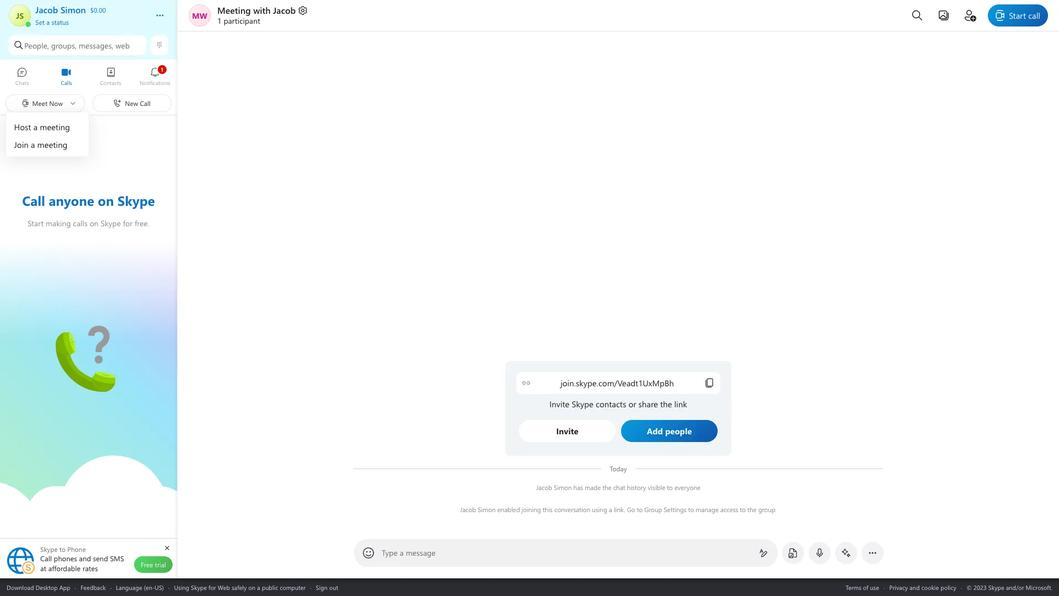 Task type: describe. For each thing, give the bounding box(es) containing it.
meeting with jacob button
[[217, 4, 309, 16]]

us)
[[155, 583, 164, 591]]

groups,
[[51, 40, 77, 51]]

jacob simon enabled joining this conversation using a link. go to group settings to manage access to the group.
[[460, 505, 777, 514]]

cookie
[[922, 583, 940, 591]]

message
[[406, 548, 436, 558]]

type a message
[[382, 548, 436, 558]]

and
[[910, 583, 920, 591]]

a inside set a status button
[[46, 18, 50, 26]]

safely
[[232, 583, 247, 591]]

of
[[864, 583, 869, 591]]

this
[[543, 505, 553, 514]]

link.
[[614, 505, 626, 514]]

download desktop app
[[7, 583, 70, 591]]

using skype for web safely on a public computer
[[174, 583, 306, 591]]

group
[[645, 505, 663, 514]]

history
[[627, 483, 647, 492]]

to right visible
[[667, 483, 673, 492]]

1 horizontal spatial the
[[748, 505, 757, 514]]

simon for enabled joining this conversation using a link. go to group settings to manage access to the group.
[[478, 505, 496, 514]]

access
[[721, 505, 739, 514]]

meeting
[[217, 4, 251, 16]]

using skype for web safely on a public computer link
[[174, 583, 306, 591]]

terms
[[846, 583, 862, 591]]

language
[[116, 583, 142, 591]]

terms of use link
[[846, 583, 880, 591]]

use
[[871, 583, 880, 591]]

has
[[574, 483, 583, 492]]

jacob simon has made the chat history visible to everyone
[[537, 483, 701, 492]]

sign
[[316, 583, 328, 591]]

status
[[52, 18, 69, 26]]

settings
[[664, 505, 687, 514]]

manage
[[696, 505, 719, 514]]

a right on
[[257, 583, 260, 591]]

skype
[[191, 583, 207, 591]]

people, groups, messages, web button
[[9, 35, 146, 55]]

Type a message text field
[[383, 548, 751, 559]]

made
[[585, 483, 601, 492]]

a left link.
[[609, 505, 613, 514]]

simon for has made the chat history visible to everyone
[[554, 483, 572, 492]]

using
[[592, 505, 608, 514]]

language (en-us)
[[116, 583, 164, 591]]

everyone
[[675, 483, 701, 492]]

conversation
[[555, 505, 591, 514]]

computer
[[280, 583, 306, 591]]

group.
[[759, 505, 777, 514]]

set a status button
[[35, 15, 145, 26]]

terms of use
[[846, 583, 880, 591]]

messages,
[[79, 40, 114, 51]]

people, groups, messages, web
[[24, 40, 130, 51]]



Task type: locate. For each thing, give the bounding box(es) containing it.
to right access
[[740, 505, 746, 514]]

policy
[[941, 583, 957, 591]]

0 horizontal spatial the
[[603, 483, 612, 492]]

chat
[[614, 483, 626, 492]]

on
[[249, 583, 256, 591]]

1 horizontal spatial jacob
[[460, 505, 476, 514]]

web
[[218, 583, 230, 591]]

go
[[627, 505, 636, 514]]

meeting with jacob
[[217, 4, 296, 16]]

1 horizontal spatial simon
[[554, 483, 572, 492]]

people,
[[24, 40, 49, 51]]

privacy and cookie policy
[[890, 583, 957, 591]]

app
[[59, 583, 70, 591]]

desktop
[[36, 583, 58, 591]]

with
[[253, 4, 271, 16]]

canyoutalk
[[55, 326, 97, 337]]

web
[[116, 40, 130, 51]]

for
[[209, 583, 216, 591]]

0 vertical spatial jacob
[[273, 4, 296, 16]]

jacob for jacob simon has made the chat history visible to everyone
[[537, 483, 553, 492]]

jacob right with
[[273, 4, 296, 16]]

jacob up this
[[537, 483, 553, 492]]

0 horizontal spatial simon
[[478, 505, 496, 514]]

(en-
[[144, 583, 155, 591]]

menu
[[6, 115, 89, 156]]

privacy
[[890, 583, 909, 591]]

using
[[174, 583, 189, 591]]

sign out link
[[316, 583, 338, 591]]

jacob
[[273, 4, 296, 16], [537, 483, 553, 492], [460, 505, 476, 514]]

out
[[329, 583, 338, 591]]

the
[[603, 483, 612, 492], [748, 505, 757, 514]]

joining
[[522, 505, 541, 514]]

sign out
[[316, 583, 338, 591]]

tab list
[[0, 62, 177, 93]]

1 vertical spatial jacob
[[537, 483, 553, 492]]

0 vertical spatial simon
[[554, 483, 572, 492]]

simon
[[554, 483, 572, 492], [478, 505, 496, 514]]

public
[[262, 583, 278, 591]]

visible
[[648, 483, 666, 492]]

download desktop app link
[[7, 583, 70, 591]]

a right set
[[46, 18, 50, 26]]

2 horizontal spatial jacob
[[537, 483, 553, 492]]

1 vertical spatial simon
[[478, 505, 496, 514]]

set a status
[[35, 18, 69, 26]]

2 vertical spatial jacob
[[460, 505, 476, 514]]

to right settings
[[689, 505, 694, 514]]

a right type
[[400, 548, 404, 558]]

simon left enabled
[[478, 505, 496, 514]]

feedback link
[[81, 583, 106, 591]]

jacob for jacob simon enabled joining this conversation using a link. go to group settings to manage access to the group.
[[460, 505, 476, 514]]

the left group.
[[748, 505, 757, 514]]

0 horizontal spatial jacob
[[273, 4, 296, 16]]

enabled
[[498, 505, 520, 514]]

set
[[35, 18, 45, 26]]

privacy and cookie policy link
[[890, 583, 957, 591]]

simon left has
[[554, 483, 572, 492]]

the left chat
[[603, 483, 612, 492]]

1 vertical spatial the
[[748, 505, 757, 514]]

0 vertical spatial the
[[603, 483, 612, 492]]

language (en-us) link
[[116, 583, 164, 591]]

to
[[667, 483, 673, 492], [637, 505, 643, 514], [689, 505, 694, 514], [740, 505, 746, 514]]

type
[[382, 548, 398, 558]]

jacob left enabled
[[460, 505, 476, 514]]

to right 'go'
[[637, 505, 643, 514]]

feedback
[[81, 583, 106, 591]]

a
[[46, 18, 50, 26], [609, 505, 613, 514], [400, 548, 404, 558], [257, 583, 260, 591]]

download
[[7, 583, 34, 591]]



Task type: vqa. For each thing, say whether or not it's contained in the screenshot.
'Us)'
yes



